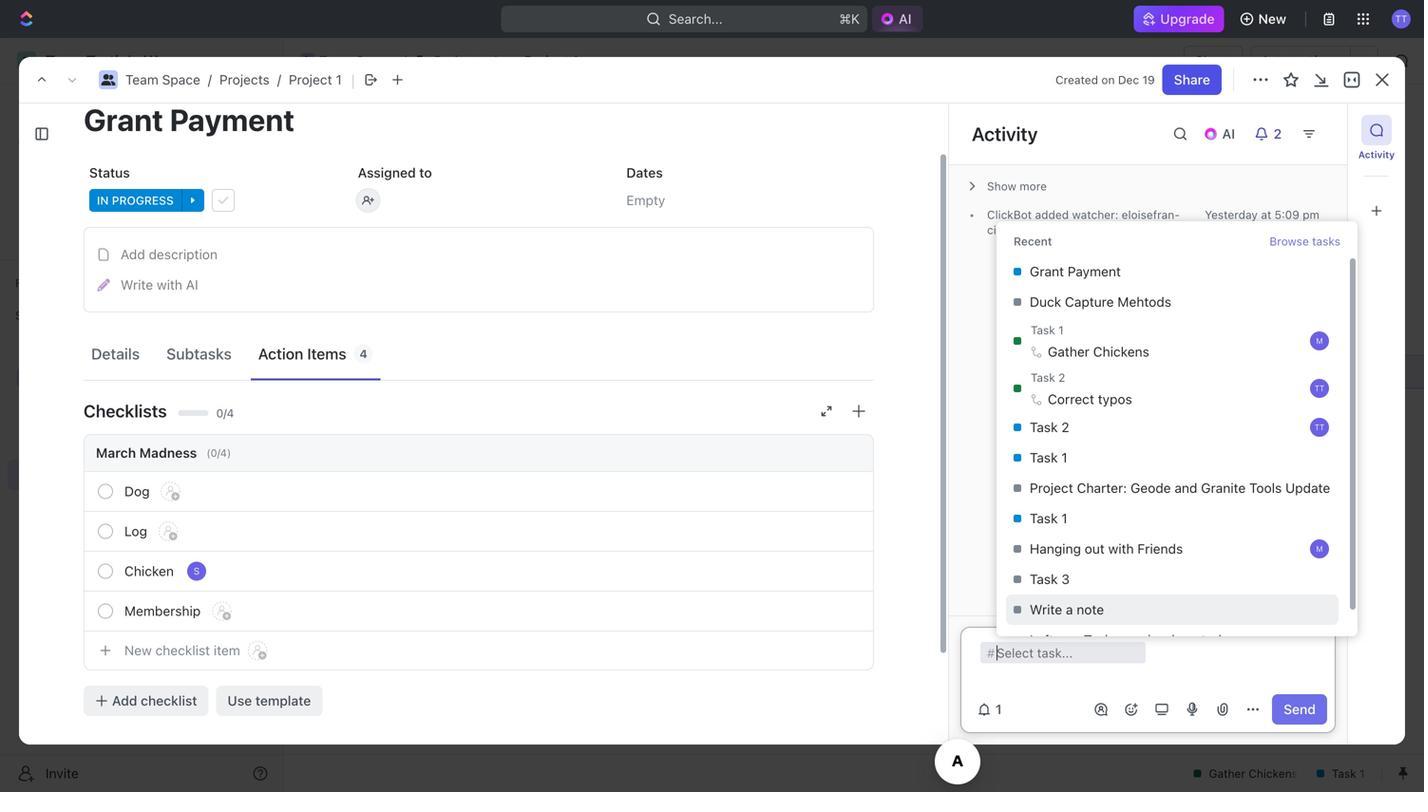 Task type: vqa. For each thing, say whether or not it's contained in the screenshot.
the middle Projects
yes



Task type: locate. For each thing, give the bounding box(es) containing it.
grant
[[1030, 264, 1065, 279], [383, 364, 418, 380]]

add inside add checklist button
[[112, 693, 137, 709]]

add up write with ai
[[121, 247, 145, 262]]

2 vertical spatial space
[[82, 370, 121, 386]]

typos
[[1098, 392, 1133, 407]]

0 horizontal spatial project 1 link
[[289, 72, 342, 87]]

1 vertical spatial share
[[1174, 72, 1211, 87]]

team left details button
[[46, 370, 79, 386]]

space right user group icon at the top of page
[[356, 53, 394, 68]]

task inside button
[[1316, 122, 1345, 138]]

1 vertical spatial project
[[289, 72, 332, 87]]

with inside button
[[157, 277, 182, 293]]

with
[[157, 277, 182, 293], [1109, 541, 1134, 557]]

eloisefran
[[1122, 208, 1180, 221]]

task up 'correct'
[[1031, 371, 1056, 384]]

1 vertical spatial write
[[1030, 602, 1063, 618]]

1 inside 'team space / projects / project 1 |'
[[336, 72, 342, 87]]

space down details
[[82, 370, 121, 386]]

task left task sidebar navigation tab list in the top of the page
[[1316, 122, 1345, 138]]

correct typos
[[1048, 392, 1133, 407]]

action
[[258, 345, 304, 363]]

team inside 'team space / projects / project 1 |'
[[125, 72, 159, 87]]

project 1 link down user group icon at the top of page
[[289, 72, 342, 87]]

task 2 up 'correct'
[[1031, 371, 1066, 384]]

0 horizontal spatial activity
[[972, 123, 1038, 145]]

new checklist item
[[125, 643, 240, 659]]

checklist inside button
[[141, 693, 197, 709]]

write inside button
[[121, 277, 153, 293]]

1 horizontal spatial space
[[162, 72, 200, 87]]

2 vertical spatial add
[[112, 693, 137, 709]]

1 horizontal spatial user group image
[[101, 74, 115, 86]]

project
[[524, 53, 569, 68], [289, 72, 332, 87], [1030, 480, 1074, 496]]

0 horizontal spatial team space
[[46, 370, 121, 386]]

correct
[[1048, 392, 1095, 407]]

space inside 'team space / projects / project 1 |'
[[162, 72, 200, 87]]

2 m from the top
[[1317, 545, 1324, 554]]

1 vertical spatial user group image
[[19, 373, 34, 384]]

tt
[[1315, 384, 1325, 393], [1315, 423, 1325, 432]]

1 horizontal spatial project
[[524, 53, 569, 68]]

projects inside 'team space / projects / project 1 |'
[[220, 72, 270, 87]]

2 vertical spatial project
[[1030, 480, 1074, 496]]

search...
[[669, 11, 723, 27]]

add for add task
[[1287, 122, 1313, 138]]

0 vertical spatial project
[[524, 53, 569, 68]]

2 down 'correct'
[[1062, 420, 1070, 435]]

0 horizontal spatial write
[[121, 277, 153, 293]]

details
[[91, 345, 140, 363]]

hide button
[[979, 219, 1019, 242]]

at
[[1262, 208, 1272, 221]]

new up automations
[[1259, 11, 1287, 27]]

team inside tree
[[46, 370, 79, 386]]

capture
[[1065, 294, 1114, 310]]

done
[[1167, 633, 1198, 648]]

sidebar navigation
[[0, 38, 284, 793]]

task 2
[[1031, 371, 1066, 384], [1030, 420, 1070, 435]]

0 vertical spatial grant payment
[[1030, 264, 1121, 279]]

2 vertical spatial team
[[46, 370, 79, 386]]

0 horizontal spatial user group image
[[19, 373, 34, 384]]

0 vertical spatial team
[[319, 53, 352, 68]]

1 vertical spatial grant payment
[[383, 364, 477, 380]]

1 horizontal spatial grant payment
[[1030, 264, 1121, 279]]

activity inside task sidebar navigation tab list
[[1359, 149, 1395, 160]]

user group image inside tree
[[19, 373, 34, 384]]

project up edit task name text field
[[524, 53, 569, 68]]

task 1 up hanging
[[1030, 511, 1068, 527]]

add inside add description button
[[121, 247, 145, 262]]

out
[[1085, 541, 1105, 557]]

team space inside tree
[[46, 370, 121, 386]]

payment down write with ai button
[[422, 364, 477, 380]]

note
[[1077, 602, 1105, 618]]

1 m from the top
[[1317, 337, 1324, 345]]

with right out on the right
[[1109, 541, 1134, 557]]

/ left |
[[277, 72, 281, 87]]

granite
[[1202, 480, 1246, 496]]

dashboards link
[[8, 189, 276, 220]]

update
[[1286, 480, 1331, 496]]

0 horizontal spatial new
[[125, 643, 152, 659]]

checklist for new
[[155, 643, 210, 659]]

invite
[[46, 766, 79, 782]]

1 horizontal spatial payment
[[1068, 264, 1121, 279]]

/
[[403, 53, 407, 68], [493, 53, 497, 68], [208, 72, 212, 87], [277, 72, 281, 87]]

tree
[[8, 331, 276, 587]]

team up home link
[[125, 72, 159, 87]]

cis23@gmail.com
[[988, 208, 1180, 237]]

0 vertical spatial with
[[157, 277, 182, 293]]

/ left 'project 1'
[[493, 53, 497, 68]]

add inside add task button
[[1287, 122, 1313, 138]]

yesterday
[[1205, 208, 1258, 221]]

0 vertical spatial write
[[121, 277, 153, 293]]

team space link
[[296, 49, 399, 72], [125, 72, 200, 87], [46, 363, 272, 393]]

2 vertical spatial projects
[[57, 403, 107, 418]]

user group image
[[101, 74, 115, 86], [19, 373, 34, 384]]

log
[[125, 524, 147, 539]]

team space link inside tree
[[46, 363, 272, 393]]

team space down details
[[46, 370, 121, 386]]

write for write a note
[[1030, 602, 1063, 618]]

0 horizontal spatial grant
[[383, 364, 418, 380]]

1 vertical spatial tt
[[1315, 423, 1325, 432]]

1 vertical spatial activity
[[1359, 149, 1395, 160]]

1 horizontal spatial team
[[125, 72, 159, 87]]

gather
[[1048, 344, 1090, 360]]

0 vertical spatial new
[[1259, 11, 1287, 27]]

2
[[1059, 371, 1066, 384], [1062, 420, 1070, 435]]

payment up the capture
[[1068, 264, 1121, 279]]

tasks
[[1084, 633, 1119, 648]]

1 vertical spatial team
[[125, 72, 159, 87]]

board
[[355, 176, 392, 192]]

/ up home link
[[208, 72, 212, 87]]

add for add description
[[121, 247, 145, 262]]

new inside new button
[[1259, 11, 1287, 27]]

upgrade link
[[1134, 6, 1225, 32]]

payment inside grant payment link
[[422, 364, 477, 380]]

tree containing team space
[[8, 331, 276, 587]]

0 vertical spatial task 2
[[1031, 371, 1066, 384]]

description
[[149, 247, 218, 262]]

new down membership
[[125, 643, 152, 659]]

1 vertical spatial team space
[[46, 370, 121, 386]]

task 2 up ‎task 1
[[1030, 420, 1070, 435]]

1 horizontal spatial with
[[1109, 541, 1134, 557]]

user group image down spaces
[[19, 373, 34, 384]]

2 up 'correct'
[[1059, 371, 1066, 384]]

project down ‎task 1
[[1030, 480, 1074, 496]]

with left ai
[[157, 277, 182, 293]]

geode
[[1131, 480, 1172, 496]]

projects link
[[410, 49, 489, 72], [220, 72, 270, 87], [57, 395, 222, 426]]

(0/4)
[[207, 447, 231, 460]]

list
[[427, 176, 450, 192]]

add down automations "button"
[[1287, 122, 1313, 138]]

0 vertical spatial projects
[[434, 53, 484, 68]]

2 tt from the top
[[1315, 423, 1325, 432]]

automations
[[1262, 53, 1341, 68]]

task 1 down duck
[[1031, 324, 1064, 337]]

1 horizontal spatial write
[[1030, 602, 1063, 618]]

team
[[319, 53, 352, 68], [125, 72, 159, 87], [46, 370, 79, 386]]

1 vertical spatial m
[[1317, 545, 1324, 554]]

inbox link
[[8, 125, 276, 155]]

task left 3
[[1030, 572, 1058, 587]]

team space
[[319, 53, 394, 68], [46, 370, 121, 386]]

write left a
[[1030, 602, 1063, 618]]

0 horizontal spatial project
[[289, 72, 332, 87]]

user group image
[[302, 56, 314, 66]]

tree inside sidebar navigation
[[8, 331, 276, 587]]

1 vertical spatial space
[[162, 72, 200, 87]]

1 horizontal spatial activity
[[1359, 149, 1395, 160]]

share button
[[1184, 46, 1244, 76], [1163, 65, 1222, 95]]

1 vertical spatial add
[[121, 247, 145, 262]]

pm
[[1303, 208, 1320, 221]]

0 vertical spatial team space
[[319, 53, 394, 68]]

write right the pencil icon
[[121, 277, 153, 293]]

0 horizontal spatial payment
[[422, 364, 477, 380]]

items
[[307, 345, 347, 363]]

team space / projects / project 1 |
[[125, 70, 355, 89]]

inbox
[[46, 132, 79, 147]]

0 vertical spatial tt
[[1315, 384, 1325, 393]]

add for add checklist
[[112, 693, 137, 709]]

team space up |
[[319, 53, 394, 68]]

share right 19
[[1174, 72, 1211, 87]]

checklist down new checklist item on the left
[[141, 693, 197, 709]]

2 horizontal spatial projects
[[434, 53, 484, 68]]

1 horizontal spatial projects
[[220, 72, 270, 87]]

add task button
[[1276, 115, 1356, 145]]

add down new checklist item on the left
[[112, 693, 137, 709]]

new button
[[1232, 4, 1298, 34]]

share down "upgrade"
[[1196, 53, 1232, 68]]

0 vertical spatial grant
[[1030, 264, 1065, 279]]

table link
[[643, 171, 680, 198]]

projects
[[434, 53, 484, 68], [220, 72, 270, 87], [57, 403, 107, 418]]

project 1 link
[[501, 49, 584, 72], [289, 72, 342, 87]]

1 vertical spatial projects
[[220, 72, 270, 87]]

0 horizontal spatial team
[[46, 370, 79, 386]]

0 vertical spatial share
[[1196, 53, 1232, 68]]

checklist left item on the bottom left of the page
[[155, 643, 210, 659]]

share for share button to the right of 19
[[1174, 72, 1211, 87]]

task 1
[[1031, 324, 1064, 337], [1030, 511, 1068, 527]]

0 vertical spatial user group image
[[101, 74, 115, 86]]

1 inside button
[[996, 702, 1002, 718]]

home
[[46, 99, 82, 115]]

2 horizontal spatial space
[[356, 53, 394, 68]]

write
[[121, 277, 153, 293], [1030, 602, 1063, 618]]

1 vertical spatial payment
[[422, 364, 477, 380]]

favorites button
[[8, 272, 84, 295]]

added watcher:
[[1032, 208, 1122, 221]]

1 horizontal spatial new
[[1259, 11, 1287, 27]]

favorites
[[15, 277, 65, 290]]

project 1 link up edit task name text field
[[501, 49, 584, 72]]

template
[[256, 693, 311, 709]]

leftover
[[1030, 633, 1081, 648]]

0 horizontal spatial space
[[82, 370, 121, 386]]

4
[[360, 347, 368, 361]]

1 vertical spatial grant
[[383, 364, 418, 380]]

Edit task name text field
[[84, 102, 874, 138]]

use template
[[228, 693, 311, 709]]

share
[[1196, 53, 1232, 68], [1174, 72, 1211, 87]]

grant payment link
[[378, 358, 659, 386]]

0 vertical spatial activity
[[972, 123, 1038, 145]]

0 vertical spatial checklist
[[155, 643, 210, 659]]

space up home link
[[162, 72, 200, 87]]

be
[[1148, 633, 1164, 648]]

team up |
[[319, 53, 352, 68]]

task
[[1316, 122, 1345, 138], [1031, 324, 1056, 337], [1031, 371, 1056, 384], [1030, 420, 1058, 435], [1030, 511, 1058, 527], [1030, 572, 1058, 587]]

task up hanging
[[1030, 511, 1058, 527]]

project down user group icon at the top of page
[[289, 72, 332, 87]]

0 horizontal spatial projects
[[57, 403, 107, 418]]

user group image up home link
[[101, 74, 115, 86]]

0 horizontal spatial with
[[157, 277, 182, 293]]

tools
[[1250, 480, 1282, 496]]

1 vertical spatial new
[[125, 643, 152, 659]]

1 vertical spatial checklist
[[141, 693, 197, 709]]

2 horizontal spatial project
[[1030, 480, 1074, 496]]

m
[[1317, 337, 1324, 345], [1317, 545, 1324, 554]]

0 vertical spatial m
[[1317, 337, 1324, 345]]

3
[[1062, 572, 1070, 587]]

0 vertical spatial add
[[1287, 122, 1313, 138]]



Task type: describe. For each thing, give the bounding box(es) containing it.
watcher:
[[1073, 208, 1119, 221]]

1 horizontal spatial project 1 link
[[501, 49, 584, 72]]

task sidebar content section
[[949, 104, 1348, 745]]

ai
[[186, 277, 198, 293]]

subtasks button
[[159, 336, 239, 372]]

item
[[214, 643, 240, 659]]

write with ai button
[[90, 270, 868, 300]]

today
[[1202, 633, 1236, 648]]

march madness (0/4)
[[96, 445, 231, 461]]

assignees
[[792, 224, 848, 237]]

to
[[419, 165, 432, 181]]

dashboards
[[46, 196, 119, 212]]

1 vertical spatial task 1
[[1030, 511, 1068, 527]]

share button down "upgrade"
[[1184, 46, 1244, 76]]

hide
[[986, 224, 1012, 237]]

/ up edit task name text field
[[403, 53, 407, 68]]

1 vertical spatial task 2
[[1030, 420, 1070, 435]]

new for new checklist item
[[125, 643, 152, 659]]

0 vertical spatial 2
[[1059, 371, 1066, 384]]

recent
[[1014, 235, 1053, 248]]

clickbot
[[988, 208, 1032, 221]]

‎task 1
[[1030, 450, 1068, 466]]

board link
[[351, 171, 392, 198]]

share for share button below "upgrade"
[[1196, 53, 1232, 68]]

mehtods
[[1118, 294, 1172, 310]]

membership
[[125, 604, 201, 619]]

1 vertical spatial 2
[[1062, 420, 1070, 435]]

dec
[[1118, 73, 1140, 86]]

project 1
[[524, 53, 579, 68]]

assigned to
[[358, 165, 432, 181]]

use template button
[[216, 686, 323, 717]]

status
[[89, 165, 130, 181]]

details button
[[84, 336, 147, 372]]

assignees button
[[768, 219, 857, 242]]

yesterday at 5:09 pm
[[1205, 208, 1320, 221]]

team space link for user group image within the tree
[[46, 363, 272, 393]]

project for project charter: geode and granite tools update
[[1030, 480, 1074, 496]]

automations button
[[1252, 47, 1351, 75]]

project for project 1
[[524, 53, 569, 68]]

project inside 'team space / projects / project 1 |'
[[289, 72, 332, 87]]

space inside tree
[[82, 370, 121, 386]]

chickens
[[1094, 344, 1150, 360]]

march
[[96, 445, 136, 461]]

gather chickens
[[1048, 344, 1150, 360]]

created
[[1056, 73, 1099, 86]]

projects inside tree
[[57, 403, 107, 418]]

19
[[1143, 73, 1155, 86]]

eloisefran cis23@gmail.com
[[988, 208, 1180, 237]]

1 button
[[969, 695, 1014, 725]]

task 3
[[1030, 572, 1070, 587]]

task up ‎task
[[1030, 420, 1058, 435]]

assigned
[[358, 165, 416, 181]]

0 horizontal spatial grant payment
[[383, 364, 477, 380]]

tasks
[[1313, 235, 1341, 248]]

0 vertical spatial space
[[356, 53, 394, 68]]

0/4
[[216, 407, 234, 420]]

action items
[[258, 345, 347, 363]]

duck capture mehtods
[[1030, 294, 1172, 310]]

add description
[[121, 247, 218, 262]]

send button
[[1273, 695, 1328, 725]]

created on dec 19
[[1056, 73, 1155, 86]]

dates
[[627, 165, 663, 181]]

hanging
[[1030, 541, 1082, 557]]

2 horizontal spatial team
[[319, 53, 352, 68]]

|
[[351, 70, 355, 89]]

charter:
[[1077, 480, 1127, 496]]

new for new
[[1259, 11, 1287, 27]]

can
[[1123, 633, 1145, 648]]

on
[[1102, 73, 1115, 86]]

add task
[[1287, 122, 1345, 138]]

checklists
[[84, 401, 167, 422]]

checklist for add
[[141, 693, 197, 709]]

5:09
[[1275, 208, 1300, 221]]

activity inside task sidebar content section
[[972, 123, 1038, 145]]

task down duck
[[1031, 324, 1056, 337]]

browse tasks
[[1270, 235, 1341, 248]]

⌘k
[[840, 11, 860, 27]]

write for write with ai
[[121, 277, 153, 293]]

leftover tasks can be done today
[[1030, 633, 1236, 648]]

Search tasks... text field
[[1188, 216, 1378, 245]]

upgrade
[[1161, 11, 1215, 27]]

1 vertical spatial with
[[1109, 541, 1134, 557]]

list link
[[423, 171, 450, 198]]

added
[[1036, 208, 1069, 221]]

pencil image
[[97, 279, 110, 291]]

task sidebar navigation tab list
[[1356, 115, 1398, 226]]

1 tt from the top
[[1315, 384, 1325, 393]]

add checklist button
[[84, 686, 209, 717]]

1 horizontal spatial team space
[[319, 53, 394, 68]]

table
[[647, 176, 680, 192]]

share button right 19
[[1163, 65, 1222, 95]]

project charter: geode and granite tools update
[[1030, 480, 1331, 496]]

a
[[1066, 602, 1074, 618]]

team space link for the top user group image
[[125, 72, 200, 87]]

0 vertical spatial task 1
[[1031, 324, 1064, 337]]

madness
[[139, 445, 197, 461]]

duck
[[1030, 294, 1062, 310]]

0 vertical spatial payment
[[1068, 264, 1121, 279]]

use
[[228, 693, 252, 709]]

dog
[[125, 484, 150, 499]]

Select task... text field
[[997, 646, 1140, 661]]

chicken
[[125, 564, 174, 579]]

home link
[[8, 92, 276, 123]]

send
[[1284, 702, 1316, 718]]

1 horizontal spatial grant
[[1030, 264, 1065, 279]]



